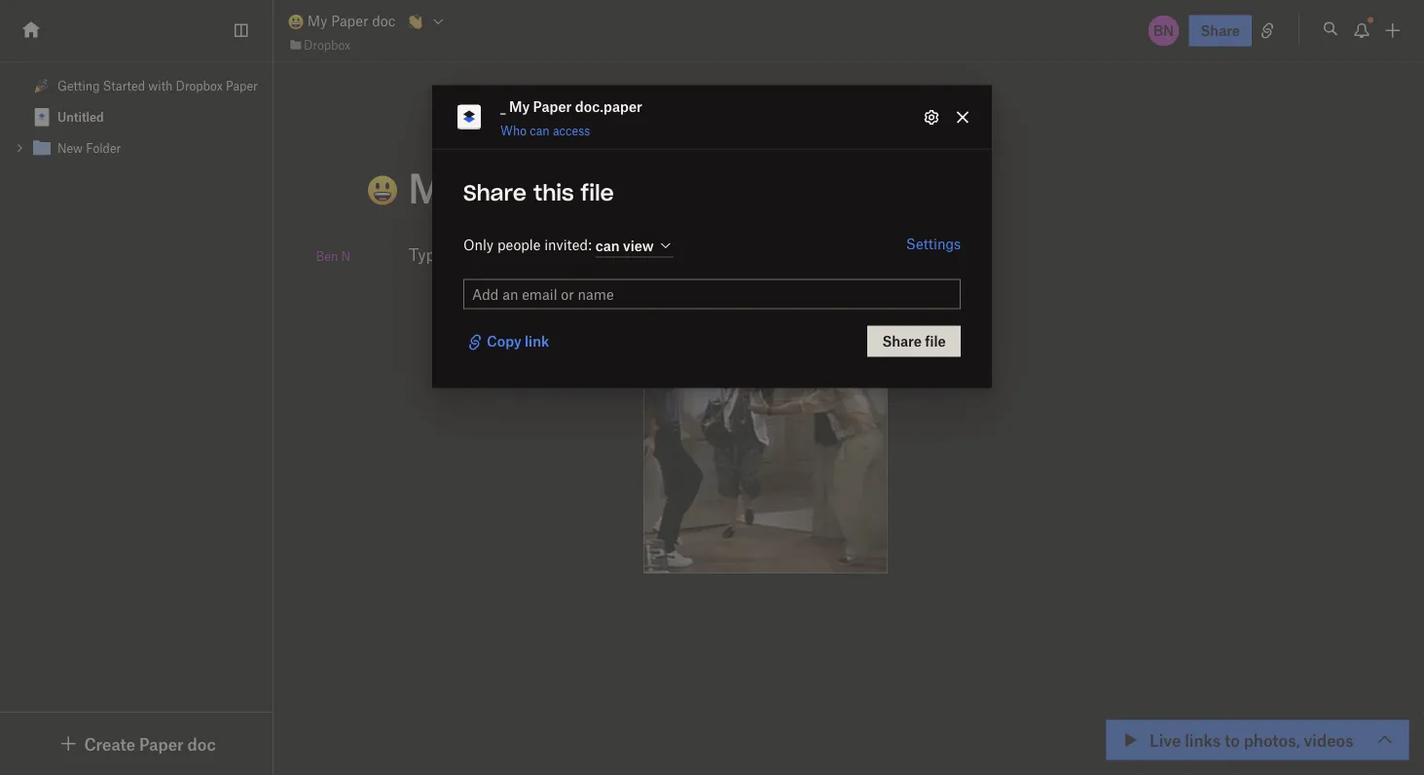 Task type: describe. For each thing, give the bounding box(es) containing it.
updated 3 minutes ago
[[1166, 735, 1318, 752]]

who can access link
[[501, 123, 590, 138]]

create
[[84, 734, 136, 754]]

type something to get started
[[409, 244, 631, 264]]

access
[[553, 123, 590, 138]]

copy
[[487, 333, 522, 350]]

user-uploaded image: giphy.gif image
[[644, 278, 888, 573]]

ago
[[1294, 735, 1318, 752]]

bn button
[[1147, 13, 1182, 48]]

who
[[501, 123, 527, 138]]

can inside dropdown button
[[596, 237, 620, 254]]

1 horizontal spatial dropbox
[[304, 37, 351, 52]]

share button
[[1190, 15, 1252, 46]]

something
[[448, 244, 527, 264]]

settings
[[906, 235, 961, 252]]

this
[[534, 184, 574, 205]]

live
[[1150, 730, 1181, 750]]

with
[[148, 78, 173, 93]]

only people invited :
[[464, 236, 596, 253]]

getting started with dropbox paper link
[[0, 70, 272, 101]]

3
[[1225, 735, 1234, 752]]

untitled link
[[0, 101, 272, 132]]

_ my paper doc.paper who can access
[[501, 97, 643, 138]]

grinning face with big eyes image
[[288, 14, 304, 30]]

people
[[498, 236, 541, 253]]

copy link
[[487, 333, 549, 350]]

create paper doc
[[84, 734, 216, 754]]

my paper doc inside heading
[[398, 163, 666, 212]]

invited
[[545, 236, 588, 253]]

type
[[409, 244, 444, 264]]

my paper doc link
[[288, 10, 396, 32]]

minutes
[[1238, 735, 1290, 752]]

create paper doc button
[[57, 732, 216, 756]]

template content image
[[30, 105, 54, 129]]

paper inside heading
[[476, 163, 586, 212]]

paper inside popup button
[[139, 734, 184, 754]]

to for something
[[531, 244, 546, 264]]

live links to photos, videos button
[[1107, 721, 1409, 760]]

to for links
[[1225, 730, 1240, 750]]



Task type: locate. For each thing, give the bounding box(es) containing it.
doc.paper
[[575, 97, 643, 114]]

1 vertical spatial doc
[[596, 163, 666, 212]]

to
[[531, 244, 546, 264], [1225, 730, 1240, 750]]

doc inside heading
[[596, 163, 666, 212]]

link
[[525, 333, 549, 350]]

can right :
[[596, 237, 620, 254]]

2 vertical spatial my
[[408, 163, 467, 212]]

doc right grinning face with big eyes image
[[372, 12, 396, 29]]

untitled
[[57, 110, 104, 124]]

0 vertical spatial share
[[1201, 22, 1241, 39]]

dropbox right with
[[176, 78, 223, 93]]

0 horizontal spatial my
[[308, 12, 328, 29]]

doc up can view
[[596, 163, 666, 212]]

settings link
[[906, 235, 961, 252]]

paper inside _ my paper doc.paper who can access
[[533, 97, 572, 114]]

paper inside / contents list
[[226, 78, 258, 93]]

1 vertical spatial my paper doc
[[398, 163, 666, 212]]

paper up only people invited :
[[476, 163, 586, 212]]

0 vertical spatial can
[[530, 123, 550, 138]]

list item
[[0, 132, 272, 164]]

share for share this file
[[464, 184, 527, 205]]

can view button
[[596, 234, 674, 258]]

my right _
[[509, 97, 530, 114]]

1 horizontal spatial my
[[408, 163, 467, 212]]

dropbox
[[304, 37, 351, 52], [176, 78, 223, 93]]

videos
[[1304, 730, 1354, 750]]

updated
[[1166, 735, 1222, 752]]

copy link link
[[464, 331, 553, 354]]

1 vertical spatial my
[[509, 97, 530, 114]]

doc right create at the bottom
[[187, 734, 216, 754]]

my paper doc
[[304, 12, 396, 29], [398, 163, 666, 212]]

_
[[501, 97, 506, 114]]

paper right with
[[226, 78, 258, 93]]

Add an email or name text field
[[464, 284, 960, 305]]

party popper image
[[34, 78, 50, 93]]

0 horizontal spatial to
[[531, 244, 546, 264]]

2 horizontal spatial my
[[509, 97, 530, 114]]

started
[[578, 244, 631, 264]]

started
[[103, 78, 145, 93]]

photos,
[[1244, 730, 1301, 750]]

0 vertical spatial to
[[531, 244, 546, 264]]

share up only
[[464, 184, 527, 205]]

dropbox link
[[288, 35, 351, 54]]

dig image
[[57, 732, 80, 756]]

share inside popup button
[[1201, 22, 1241, 39]]

/ contents list
[[0, 70, 272, 164]]

my paper doc up dropbox link
[[304, 12, 396, 29]]

links
[[1185, 730, 1221, 750]]

file
[[581, 184, 614, 205]]

can right who
[[530, 123, 550, 138]]

2 horizontal spatial doc
[[596, 163, 666, 212]]

2 vertical spatial doc
[[187, 734, 216, 754]]

1 horizontal spatial share
[[1201, 22, 1241, 39]]

:
[[588, 236, 592, 253]]

0 vertical spatial my
[[308, 12, 328, 29]]

1 horizontal spatial can
[[596, 237, 620, 254]]

my inside _ my paper doc.paper who can access
[[509, 97, 530, 114]]

getting
[[57, 78, 100, 93]]

share for share
[[1201, 22, 1241, 39]]

doc inside popup button
[[187, 734, 216, 754]]

share right bn
[[1201, 22, 1241, 39]]

0 vertical spatial doc
[[372, 12, 396, 29]]

heading
[[325, 163, 1123, 215]]

0 horizontal spatial doc
[[187, 734, 216, 754]]

can inside _ my paper doc.paper who can access
[[530, 123, 550, 138]]

dropbox inside / contents list
[[176, 78, 223, 93]]

heading containing my paper doc
[[325, 163, 1123, 215]]

my
[[308, 12, 328, 29], [509, 97, 530, 114], [408, 163, 467, 212]]

can view
[[596, 237, 654, 254]]

😃
[[325, 165, 364, 215]]

dropbox down my paper doc link
[[304, 37, 351, 52]]

paper up dropbox link
[[331, 12, 368, 29]]

0 horizontal spatial can
[[530, 123, 550, 138]]

paper up who can access link
[[533, 97, 572, 114]]

get
[[550, 244, 574, 264]]

doc
[[372, 12, 396, 29], [596, 163, 666, 212], [187, 734, 216, 754]]

1 horizontal spatial doc
[[372, 12, 396, 29]]

bn
[[1154, 22, 1174, 39]]

paper
[[331, 12, 368, 29], [226, 78, 258, 93], [533, 97, 572, 114], [476, 163, 586, 212], [139, 734, 184, 754]]

0 vertical spatial my paper doc
[[304, 12, 396, 29]]

to right links
[[1225, 730, 1240, 750]]

share this file
[[464, 184, 614, 205]]

to inside popup button
[[1225, 730, 1240, 750]]

1 vertical spatial share
[[464, 184, 527, 205]]

my right grinning face with big eyes image
[[308, 12, 328, 29]]

to left get
[[531, 244, 546, 264]]

1 vertical spatial to
[[1225, 730, 1240, 750]]

share
[[1201, 22, 1241, 39], [464, 184, 527, 205]]

0 horizontal spatial dropbox
[[176, 78, 223, 93]]

1 horizontal spatial my paper doc
[[398, 163, 666, 212]]

1 vertical spatial can
[[596, 237, 620, 254]]

1 vertical spatial dropbox
[[176, 78, 223, 93]]

my paper doc up only people invited :
[[398, 163, 666, 212]]

my inside heading
[[408, 163, 467, 212]]

can
[[530, 123, 550, 138], [596, 237, 620, 254]]

my up type
[[408, 163, 467, 212]]

0 horizontal spatial share
[[464, 184, 527, 205]]

getting started with dropbox paper
[[57, 78, 258, 93]]

0 horizontal spatial my paper doc
[[304, 12, 396, 29]]

view
[[623, 237, 654, 254]]

only
[[464, 236, 494, 253]]

live links to photos, videos
[[1150, 730, 1354, 750]]

0 vertical spatial dropbox
[[304, 37, 351, 52]]

paper right create at the bottom
[[139, 734, 184, 754]]

1 horizontal spatial to
[[1225, 730, 1240, 750]]



Task type: vqa. For each thing, say whether or not it's contained in the screenshot.
2nd 2023 from left
no



